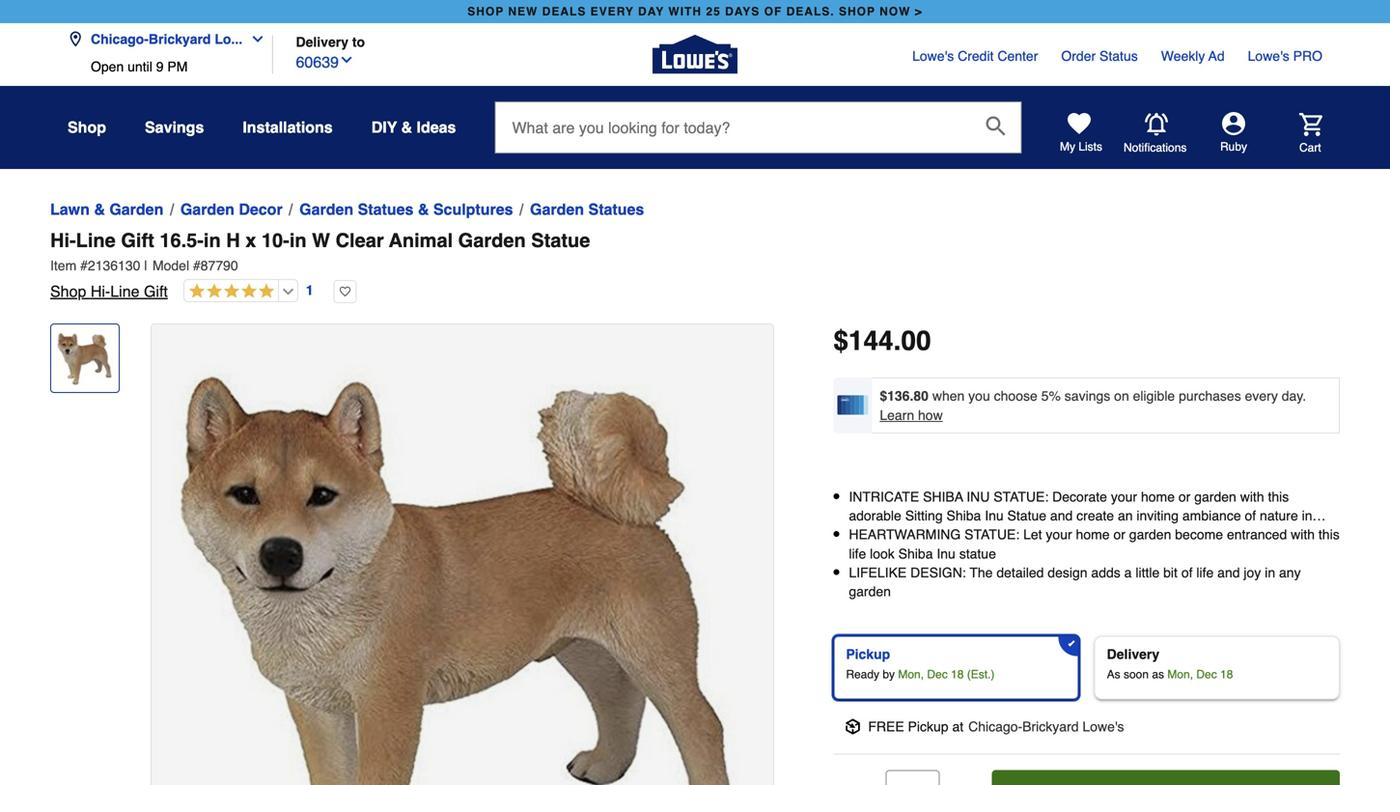Task type: vqa. For each thing, say whether or not it's contained in the screenshot.
here
no



Task type: describe. For each thing, give the bounding box(es) containing it.
with for entranced
[[1291, 527, 1315, 542]]

delivery to
[[296, 34, 365, 50]]

a
[[1125, 565, 1132, 580]]

my
[[1060, 140, 1076, 154]]

order status
[[1062, 48, 1138, 64]]

design
[[1048, 565, 1088, 580]]

in left w
[[290, 229, 307, 252]]

garden decor link
[[180, 198, 283, 221]]

statue: inside intricate shiba inu statue: decorate your home or garden with this adorable sitting shiba inu statue and create an inviting ambiance of nature in your home
[[994, 489, 1049, 505]]

& inside "link"
[[418, 200, 429, 218]]

60639 button
[[296, 49, 354, 74]]

diy & ideas button
[[371, 110, 456, 145]]

adorable
[[849, 508, 902, 523]]

garden decor
[[180, 200, 283, 218]]

1 vertical spatial gift
[[144, 282, 168, 300]]

until
[[128, 59, 152, 74]]

2 # from the left
[[193, 258, 201, 273]]

18 inside delivery as soon as mon, dec 18
[[1221, 668, 1234, 681]]

of inside the heartwarming statue: let your home or garden become entranced with this life look shiba inu statue lifelike design: the detailed design adds a little bit of life and  joy in any garden
[[1182, 565, 1193, 580]]

ruby button
[[1188, 112, 1280, 155]]

every
[[591, 5, 634, 18]]

statue: inside the heartwarming statue: let your home or garden become entranced with this life look shiba inu statue lifelike design: the detailed design adds a little bit of life and  joy in any garden
[[965, 527, 1020, 542]]

& for lawn
[[94, 200, 105, 218]]

statues for garden statues & sculptures
[[358, 200, 414, 218]]

item
[[50, 258, 77, 273]]

shop hi-line gift
[[50, 282, 168, 300]]

heart outline image
[[334, 280, 357, 303]]

of
[[764, 5, 782, 18]]

ambiance
[[1183, 508, 1241, 523]]

design:
[[911, 565, 966, 580]]

of inside intricate shiba inu statue: decorate your home or garden with this adorable sitting shiba inu statue and create an inviting ambiance of nature in your home
[[1245, 508, 1256, 523]]

in inside intricate shiba inu statue: decorate your home or garden with this adorable sitting shiba inu statue and create an inviting ambiance of nature in your home
[[1302, 508, 1313, 523]]

open until 9 pm
[[91, 59, 188, 74]]

inu for statue
[[985, 508, 1004, 523]]

learn how button
[[880, 406, 943, 425]]

animal
[[389, 229, 453, 252]]

2 horizontal spatial your
[[1111, 489, 1138, 505]]

your inside the heartwarming statue: let your home or garden become entranced with this life look shiba inu statue lifelike design: the detailed design adds a little bit of life and  joy in any garden
[[1046, 527, 1073, 542]]

87790
[[201, 258, 238, 273]]

the
[[970, 565, 993, 580]]

garden inside intricate shiba inu statue: decorate your home or garden with this adorable sitting shiba inu statue and create an inviting ambiance of nature in your home
[[1195, 489, 1237, 505]]

with
[[669, 5, 702, 18]]

delivery for as
[[1107, 647, 1160, 662]]

status
[[1100, 48, 1138, 64]]

5 stars image
[[184, 283, 274, 301]]

hi-line gift  #87790 - thumbnail image
[[55, 328, 115, 388]]

to
[[352, 34, 365, 50]]

learn
[[880, 408, 915, 423]]

inviting
[[1137, 508, 1179, 523]]

& for diy
[[401, 118, 412, 136]]

shop new deals every day with 25 days of deals. shop now > link
[[464, 0, 927, 23]]

lowe's for lowe's credit center
[[913, 48, 954, 64]]

>
[[915, 5, 923, 18]]

shiba for look
[[899, 546, 933, 561]]

as
[[1152, 668, 1165, 681]]

savings
[[1065, 388, 1111, 404]]

on
[[1115, 388, 1130, 404]]

when
[[933, 388, 965, 404]]

statue
[[960, 546, 996, 561]]

as
[[1107, 668, 1121, 681]]

you
[[969, 388, 991, 404]]

garden statues & sculptures link
[[300, 198, 513, 221]]

pickup ready by mon, dec 18 (est.)
[[846, 647, 995, 681]]

25
[[706, 5, 721, 18]]

dec inside pickup ready by mon, dec 18 (est.)
[[927, 668, 948, 681]]

and inside the heartwarming statue: let your home or garden become entranced with this life look shiba inu statue lifelike design: the detailed design adds a little bit of life and  joy in any garden
[[1218, 565, 1240, 580]]

1 horizontal spatial lowe's
[[1083, 719, 1125, 734]]

shop for shop hi-line gift
[[50, 282, 86, 300]]

x
[[246, 229, 256, 252]]

1 vertical spatial chicago-
[[969, 719, 1023, 734]]

mon, inside delivery as soon as mon, dec 18
[[1168, 668, 1194, 681]]

by
[[883, 668, 895, 681]]

1 horizontal spatial life
[[1197, 565, 1214, 580]]

order
[[1062, 48, 1096, 64]]

0 horizontal spatial life
[[849, 546, 866, 561]]

delivery as soon as mon, dec 18
[[1107, 647, 1234, 681]]

1 horizontal spatial pickup
[[908, 719, 949, 734]]

my lists link
[[1060, 112, 1103, 155]]

option group containing pickup
[[826, 628, 1348, 707]]

installations
[[243, 118, 333, 136]]

lowe's for lowe's pro
[[1248, 48, 1290, 64]]

h
[[226, 229, 240, 252]]

in inside the heartwarming statue: let your home or garden become entranced with this life look shiba inu statue lifelike design: the detailed design adds a little bit of life and  joy in any garden
[[1265, 565, 1276, 580]]

shop new deals every day with 25 days of deals. shop now >
[[468, 5, 923, 18]]

purchases
[[1179, 388, 1242, 404]]

lawn & garden link
[[50, 198, 164, 221]]

sitting
[[906, 508, 943, 523]]

savings
[[145, 118, 204, 136]]

intricate shiba inu statue: decorate your home or garden with this adorable sitting shiba inu statue and create an inviting ambiance of nature in your home
[[849, 489, 1313, 542]]

any
[[1279, 565, 1301, 580]]

chicago-brickyard lo... button
[[68, 20, 273, 59]]

1 horizontal spatial brickyard
[[1023, 719, 1079, 734]]

brickyard inside button
[[149, 31, 211, 47]]

0 horizontal spatial home
[[879, 527, 913, 542]]

decor
[[239, 200, 283, 218]]

savings button
[[145, 110, 204, 145]]

location image
[[68, 31, 83, 47]]

mon, inside pickup ready by mon, dec 18 (est.)
[[898, 668, 924, 681]]

2136130
[[88, 258, 140, 273]]

or inside the heartwarming statue: let your home or garden become entranced with this life look shiba inu statue lifelike design: the detailed design adds a little bit of life and  joy in any garden
[[1114, 527, 1126, 542]]

$
[[834, 325, 849, 356]]

installations button
[[243, 110, 333, 145]]

this for intricate shiba inu statue: decorate your home or garden with this adorable sitting shiba inu statue and create an inviting ambiance of nature in your home
[[1268, 489, 1289, 505]]

delivery for to
[[296, 34, 349, 50]]

free
[[868, 719, 905, 734]]

look
[[870, 546, 895, 561]]

ready
[[846, 668, 880, 681]]

1 vertical spatial hi-
[[91, 282, 110, 300]]

and inside intricate shiba inu statue: decorate your home or garden with this adorable sitting shiba inu statue and create an inviting ambiance of nature in your home
[[1051, 508, 1073, 523]]

item number 2 1 3 6 1 3 0 and model number 8 7 7 9 0 element
[[50, 256, 1340, 275]]

this for heartwarming statue: let your home or garden become entranced with this life look shiba inu statue lifelike design: the detailed design adds a little bit of life and  joy in any garden
[[1319, 527, 1340, 542]]

chevron down image
[[339, 52, 354, 68]]

hi-line gift 16.5-in h x 10-in w clear animal garden statue item # 2136130 | model # 87790
[[50, 229, 590, 273]]

ruby
[[1221, 140, 1248, 154]]

in left h
[[204, 229, 221, 252]]

with for garden
[[1241, 489, 1265, 505]]

bit
[[1164, 565, 1178, 580]]

order status link
[[1062, 46, 1138, 66]]

eligible
[[1133, 388, 1175, 404]]

pickup image
[[845, 719, 861, 734]]



Task type: locate. For each thing, give the bounding box(es) containing it.
garden
[[109, 200, 164, 218], [180, 200, 235, 218], [300, 200, 354, 218], [530, 200, 584, 218], [458, 229, 526, 252]]

2 horizontal spatial home
[[1141, 489, 1175, 505]]

2 vertical spatial garden
[[849, 584, 891, 599]]

life
[[849, 546, 866, 561], [1197, 565, 1214, 580]]

#
[[80, 258, 88, 273], [193, 258, 201, 273]]

1 vertical spatial shiba
[[899, 546, 933, 561]]

2 18 from the left
[[1221, 668, 1234, 681]]

or down an
[[1114, 527, 1126, 542]]

00
[[901, 325, 931, 356]]

cart
[[1300, 141, 1322, 154]]

1 vertical spatial garden
[[1130, 527, 1172, 542]]

shiba inside intricate shiba inu statue: decorate your home or garden with this adorable sitting shiba inu statue and create an inviting ambiance of nature in your home
[[947, 508, 981, 523]]

2 dec from the left
[[1197, 668, 1217, 681]]

my lists
[[1060, 140, 1103, 154]]

5%
[[1042, 388, 1061, 404]]

1 # from the left
[[80, 258, 88, 273]]

0 vertical spatial shiba
[[947, 508, 981, 523]]

0 horizontal spatial statues
[[358, 200, 414, 218]]

open
[[91, 59, 124, 74]]

10-
[[262, 229, 290, 252]]

1 vertical spatial brickyard
[[1023, 719, 1079, 734]]

1 horizontal spatial #
[[193, 258, 201, 273]]

1 vertical spatial shop
[[50, 282, 86, 300]]

hi- inside "hi-line gift 16.5-in h x 10-in w clear animal garden statue item # 2136130 | model # 87790"
[[50, 229, 76, 252]]

with inside intricate shiba inu statue: decorate your home or garden with this adorable sitting shiba inu statue and create an inviting ambiance of nature in your home
[[1241, 489, 1265, 505]]

chicago- right at
[[969, 719, 1023, 734]]

this inside the heartwarming statue: let your home or garden become entranced with this life look shiba inu statue lifelike design: the detailed design adds a little bit of life and  joy in any garden
[[1319, 527, 1340, 542]]

0 horizontal spatial dec
[[927, 668, 948, 681]]

# right "model"
[[193, 258, 201, 273]]

garden statues
[[530, 200, 644, 218]]

1 horizontal spatial your
[[1046, 527, 1073, 542]]

and left joy
[[1218, 565, 1240, 580]]

shop
[[468, 5, 504, 18], [839, 5, 876, 18]]

model
[[153, 258, 189, 273]]

1 horizontal spatial delivery
[[1107, 647, 1160, 662]]

dec right the as
[[1197, 668, 1217, 681]]

let
[[1024, 527, 1042, 542]]

heartwarming
[[849, 527, 961, 542]]

lowe's home improvement notification center image
[[1145, 113, 1168, 136]]

garden for garden statues & sculptures
[[300, 200, 354, 218]]

in right nature
[[1302, 508, 1313, 523]]

0 horizontal spatial shop
[[468, 5, 504, 18]]

now
[[880, 5, 911, 18]]

every
[[1245, 388, 1278, 404]]

|
[[144, 258, 148, 273]]

diy & ideas
[[371, 118, 456, 136]]

shop for shop
[[68, 118, 106, 136]]

0 horizontal spatial garden
[[849, 584, 891, 599]]

delivery inside delivery as soon as mon, dec 18
[[1107, 647, 1160, 662]]

an
[[1118, 508, 1133, 523]]

statue inside "hi-line gift 16.5-in h x 10-in w clear animal garden statue item # 2136130 | model # 87790"
[[531, 229, 590, 252]]

0 vertical spatial of
[[1245, 508, 1256, 523]]

day.
[[1282, 388, 1307, 404]]

0 horizontal spatial pickup
[[846, 647, 891, 662]]

0 horizontal spatial and
[[1051, 508, 1073, 523]]

0 vertical spatial pickup
[[846, 647, 891, 662]]

0 vertical spatial line
[[76, 229, 116, 252]]

1 horizontal spatial shop
[[839, 5, 876, 18]]

0 vertical spatial statue:
[[994, 489, 1049, 505]]

shop down open
[[68, 118, 106, 136]]

little
[[1136, 565, 1160, 580]]

1 horizontal spatial hi-
[[91, 282, 110, 300]]

1 horizontal spatial 18
[[1221, 668, 1234, 681]]

0 horizontal spatial &
[[94, 200, 105, 218]]

home down create
[[1076, 527, 1110, 542]]

.
[[894, 325, 901, 356]]

1 horizontal spatial shiba
[[947, 508, 981, 523]]

2 horizontal spatial garden
[[1195, 489, 1237, 505]]

inu down inu on the right bottom
[[985, 508, 1004, 523]]

$136.80 when you choose 5% savings on eligible purchases every day. learn how
[[880, 388, 1307, 423]]

0 horizontal spatial lowe's
[[913, 48, 954, 64]]

life right bit
[[1197, 565, 1214, 580]]

mon, right by
[[898, 668, 924, 681]]

shiba inside the heartwarming statue: let your home or garden become entranced with this life look shiba inu statue lifelike design: the detailed design adds a little bit of life and  joy in any garden
[[899, 546, 933, 561]]

lowe's credit center
[[913, 48, 1038, 64]]

# right item
[[80, 258, 88, 273]]

mon,
[[898, 668, 924, 681], [1168, 668, 1194, 681]]

1 vertical spatial statue
[[1008, 508, 1047, 523]]

1 vertical spatial life
[[1197, 565, 1214, 580]]

0 horizontal spatial mon,
[[898, 668, 924, 681]]

0 vertical spatial chicago-
[[91, 31, 149, 47]]

line
[[76, 229, 116, 252], [110, 282, 140, 300]]

lowe's home improvement cart image
[[1300, 113, 1323, 136]]

and down decorate on the bottom right of page
[[1051, 508, 1073, 523]]

18 right the as
[[1221, 668, 1234, 681]]

inu
[[967, 489, 990, 505]]

& up animal
[[418, 200, 429, 218]]

shiba
[[923, 489, 963, 505]]

chicago- inside button
[[91, 31, 149, 47]]

Search Query text field
[[496, 102, 971, 153]]

1 vertical spatial line
[[110, 282, 140, 300]]

create
[[1077, 508, 1114, 523]]

garden down 'sculptures' on the left top of page
[[458, 229, 526, 252]]

inu inside the heartwarming statue: let your home or garden become entranced with this life look shiba inu statue lifelike design: the detailed design adds a little bit of life and  joy in any garden
[[937, 546, 956, 561]]

shiba down inu on the right bottom
[[947, 508, 981, 523]]

0 horizontal spatial delivery
[[296, 34, 349, 50]]

1 horizontal spatial dec
[[1197, 668, 1217, 681]]

lowe's left pro at the right top
[[1248, 48, 1290, 64]]

of right bit
[[1182, 565, 1193, 580]]

w
[[312, 229, 330, 252]]

1 horizontal spatial of
[[1245, 508, 1256, 523]]

delivery up 60639
[[296, 34, 349, 50]]

of up entranced
[[1245, 508, 1256, 523]]

& right lawn
[[94, 200, 105, 218]]

pro
[[1294, 48, 1323, 64]]

0 horizontal spatial brickyard
[[149, 31, 211, 47]]

dec inside delivery as soon as mon, dec 18
[[1197, 668, 1217, 681]]

0 horizontal spatial with
[[1241, 489, 1265, 505]]

1 horizontal spatial this
[[1319, 527, 1340, 542]]

0 horizontal spatial #
[[80, 258, 88, 273]]

home inside the heartwarming statue: let your home or garden become entranced with this life look shiba inu statue lifelike design: the detailed design adds a little bit of life and  joy in any garden
[[1076, 527, 1110, 542]]

1 horizontal spatial or
[[1179, 489, 1191, 505]]

diy
[[371, 118, 397, 136]]

1 vertical spatial pickup
[[908, 719, 949, 734]]

delivery
[[296, 34, 349, 50], [1107, 647, 1160, 662]]

0 vertical spatial life
[[849, 546, 866, 561]]

lowe's
[[913, 48, 954, 64], [1248, 48, 1290, 64], [1083, 719, 1125, 734]]

hi- down 2136130
[[91, 282, 110, 300]]

garden down the lifelike
[[849, 584, 891, 599]]

1 horizontal spatial garden
[[1130, 527, 1172, 542]]

0 horizontal spatial shiba
[[899, 546, 933, 561]]

0 vertical spatial and
[[1051, 508, 1073, 523]]

garden up '16.5-'
[[109, 200, 164, 218]]

statue up let at the bottom right
[[1008, 508, 1047, 523]]

life left the look
[[849, 546, 866, 561]]

1 horizontal spatial and
[[1218, 565, 1240, 580]]

1 vertical spatial inu
[[937, 546, 956, 561]]

garden right 'sculptures' on the left top of page
[[530, 200, 584, 218]]

dec left (est.)
[[927, 668, 948, 681]]

& inside button
[[401, 118, 412, 136]]

0 vertical spatial brickyard
[[149, 31, 211, 47]]

weekly
[[1161, 48, 1206, 64]]

search image
[[986, 116, 1006, 135]]

lowe's down as
[[1083, 719, 1125, 734]]

0 vertical spatial garden
[[1195, 489, 1237, 505]]

garden for garden statues
[[530, 200, 584, 218]]

delivery up soon
[[1107, 647, 1160, 662]]

inu inside intricate shiba inu statue: decorate your home or garden with this adorable sitting shiba inu statue and create an inviting ambiance of nature in your home
[[985, 508, 1004, 523]]

inu up design: on the right bottom
[[937, 546, 956, 561]]

0 horizontal spatial this
[[1268, 489, 1289, 505]]

brickyard right at
[[1023, 719, 1079, 734]]

statue down garden statues link
[[531, 229, 590, 252]]

0 horizontal spatial of
[[1182, 565, 1193, 580]]

free pickup at chicago-brickyard lowe's
[[868, 719, 1125, 734]]

line up 2136130
[[76, 229, 116, 252]]

0 vertical spatial shop
[[68, 118, 106, 136]]

statue inside intricate shiba inu statue: decorate your home or garden with this adorable sitting shiba inu statue and create an inviting ambiance of nature in your home
[[1008, 508, 1047, 523]]

with down nature
[[1291, 527, 1315, 542]]

in right joy
[[1265, 565, 1276, 580]]

0 horizontal spatial chicago-
[[91, 31, 149, 47]]

lowe's pro link
[[1248, 46, 1323, 66]]

0 horizontal spatial hi-
[[50, 229, 76, 252]]

1 vertical spatial delivery
[[1107, 647, 1160, 662]]

hi- up item
[[50, 229, 76, 252]]

day
[[638, 5, 665, 18]]

0 horizontal spatial your
[[849, 527, 875, 542]]

0 vertical spatial gift
[[121, 229, 154, 252]]

statue: up statue
[[965, 527, 1020, 542]]

garden up ambiance
[[1195, 489, 1237, 505]]

detailed
[[997, 565, 1044, 580]]

statues
[[358, 200, 414, 218], [589, 200, 644, 218]]

18 inside pickup ready by mon, dec 18 (est.)
[[951, 668, 964, 681]]

ad
[[1209, 48, 1225, 64]]

deals
[[542, 5, 586, 18]]

statue: up let at the bottom right
[[994, 489, 1049, 505]]

pickup left at
[[908, 719, 949, 734]]

1 horizontal spatial &
[[401, 118, 412, 136]]

0 horizontal spatial statue
[[531, 229, 590, 252]]

heartwarming statue: let your home or garden become entranced with this life look shiba inu statue lifelike design: the detailed design adds a little bit of life and  joy in any garden
[[849, 527, 1340, 599]]

chicago- up open
[[91, 31, 149, 47]]

statues inside "link"
[[358, 200, 414, 218]]

shiba for sitting
[[947, 508, 981, 523]]

gift down |
[[144, 282, 168, 300]]

1 vertical spatial and
[[1218, 565, 1240, 580]]

this right entranced
[[1319, 527, 1340, 542]]

garden inside "hi-line gift 16.5-in h x 10-in w clear animal garden statue item # 2136130 | model # 87790"
[[458, 229, 526, 252]]

line inside "hi-line gift 16.5-in h x 10-in w clear animal garden statue item # 2136130 | model # 87790"
[[76, 229, 116, 252]]

shop button
[[68, 110, 106, 145]]

Stepper number input field with increment and decrement buttons number field
[[886, 770, 940, 785]]

1 statues from the left
[[358, 200, 414, 218]]

0 vertical spatial this
[[1268, 489, 1289, 505]]

hi-line gift  #87790 image
[[152, 324, 773, 785]]

lowe's home improvement lists image
[[1068, 112, 1091, 135]]

credit
[[958, 48, 994, 64]]

0 vertical spatial statue
[[531, 229, 590, 252]]

garden inside "link"
[[300, 200, 354, 218]]

cart button
[[1273, 113, 1323, 155]]

1 vertical spatial with
[[1291, 527, 1315, 542]]

pickup up ready
[[846, 647, 891, 662]]

1 18 from the left
[[951, 668, 964, 681]]

2 horizontal spatial &
[[418, 200, 429, 218]]

1 horizontal spatial home
[[1076, 527, 1110, 542]]

shop down item
[[50, 282, 86, 300]]

your up an
[[1111, 489, 1138, 505]]

joy
[[1244, 565, 1261, 580]]

brickyard up pm on the left of page
[[149, 31, 211, 47]]

1 vertical spatial of
[[1182, 565, 1193, 580]]

with inside the heartwarming statue: let your home or garden become entranced with this life look shiba inu statue lifelike design: the detailed design adds a little bit of life and  joy in any garden
[[1291, 527, 1315, 542]]

days
[[725, 5, 760, 18]]

this inside intricate shiba inu statue: decorate your home or garden with this adorable sitting shiba inu statue and create an inviting ambiance of nature in your home
[[1268, 489, 1289, 505]]

lowe's home improvement logo image
[[653, 12, 738, 97]]

entranced
[[1227, 527, 1287, 542]]

or up inviting
[[1179, 489, 1191, 505]]

statue:
[[994, 489, 1049, 505], [965, 527, 1020, 542]]

144
[[849, 325, 894, 356]]

2 shop from the left
[[839, 5, 876, 18]]

1 mon, from the left
[[898, 668, 924, 681]]

mon, right the as
[[1168, 668, 1194, 681]]

1 horizontal spatial statues
[[589, 200, 644, 218]]

2 horizontal spatial lowe's
[[1248, 48, 1290, 64]]

your
[[1111, 489, 1138, 505], [849, 527, 875, 542], [1046, 527, 1073, 542]]

inu for statue
[[937, 546, 956, 561]]

9
[[156, 59, 164, 74]]

shop
[[68, 118, 106, 136], [50, 282, 86, 300]]

60639
[[296, 53, 339, 71]]

chevron down image
[[243, 31, 266, 47]]

gift
[[121, 229, 154, 252], [144, 282, 168, 300]]

lowe's pro
[[1248, 48, 1323, 64]]

option group
[[826, 628, 1348, 707]]

shop left new
[[468, 5, 504, 18]]

None search field
[[495, 101, 1022, 169]]

1 horizontal spatial with
[[1291, 527, 1315, 542]]

1 horizontal spatial statue
[[1008, 508, 1047, 523]]

home up the look
[[879, 527, 913, 542]]

&
[[401, 118, 412, 136], [94, 200, 105, 218], [418, 200, 429, 218]]

0 vertical spatial or
[[1179, 489, 1191, 505]]

deals.
[[787, 5, 835, 18]]

gift up |
[[121, 229, 154, 252]]

lo...
[[215, 31, 243, 47]]

1 vertical spatial this
[[1319, 527, 1340, 542]]

your down adorable
[[849, 527, 875, 542]]

0 vertical spatial delivery
[[296, 34, 349, 50]]

or inside intricate shiba inu statue: decorate your home or garden with this adorable sitting shiba inu statue and create an inviting ambiance of nature in your home
[[1179, 489, 1191, 505]]

0 vertical spatial with
[[1241, 489, 1265, 505]]

statue
[[531, 229, 590, 252], [1008, 508, 1047, 523]]

this up nature
[[1268, 489, 1289, 505]]

2 mon, from the left
[[1168, 668, 1194, 681]]

your right let at the bottom right
[[1046, 527, 1073, 542]]

1 vertical spatial statue:
[[965, 527, 1020, 542]]

pickup inside pickup ready by mon, dec 18 (est.)
[[846, 647, 891, 662]]

new
[[508, 5, 538, 18]]

0 horizontal spatial 18
[[951, 668, 964, 681]]

1 vertical spatial or
[[1114, 527, 1126, 542]]

1 dec from the left
[[927, 668, 948, 681]]

lowe's left credit
[[913, 48, 954, 64]]

home up inviting
[[1141, 489, 1175, 505]]

garden up w
[[300, 200, 354, 218]]

line down 2136130
[[110, 282, 140, 300]]

pm
[[167, 59, 188, 74]]

statues for garden statues
[[589, 200, 644, 218]]

garden
[[1195, 489, 1237, 505], [1130, 527, 1172, 542], [849, 584, 891, 599]]

garden for garden decor
[[180, 200, 235, 218]]

garden up h
[[180, 200, 235, 218]]

0 vertical spatial hi-
[[50, 229, 76, 252]]

shop left now
[[839, 5, 876, 18]]

with up nature
[[1241, 489, 1265, 505]]

0 vertical spatial inu
[[985, 508, 1004, 523]]

garden down inviting
[[1130, 527, 1172, 542]]

0 horizontal spatial or
[[1114, 527, 1126, 542]]

weekly ad link
[[1161, 46, 1225, 66]]

this
[[1268, 489, 1289, 505], [1319, 527, 1340, 542]]

adds
[[1092, 565, 1121, 580]]

1 horizontal spatial chicago-
[[969, 719, 1023, 734]]

0 horizontal spatial inu
[[937, 546, 956, 561]]

notifications
[[1124, 141, 1187, 154]]

18 left (est.)
[[951, 668, 964, 681]]

& right diy
[[401, 118, 412, 136]]

center
[[998, 48, 1038, 64]]

gift inside "hi-line gift 16.5-in h x 10-in w clear animal garden statue item # 2136130 | model # 87790"
[[121, 229, 154, 252]]

1 horizontal spatial mon,
[[1168, 668, 1194, 681]]

1 shop from the left
[[468, 5, 504, 18]]

2 statues from the left
[[589, 200, 644, 218]]

lifelike
[[849, 565, 907, 580]]

1
[[306, 283, 313, 298]]

brickyard
[[149, 31, 211, 47], [1023, 719, 1079, 734]]

decorate
[[1053, 489, 1108, 505]]

shiba down heartwarming
[[899, 546, 933, 561]]

soon
[[1124, 668, 1149, 681]]

1 horizontal spatial inu
[[985, 508, 1004, 523]]

ideas
[[417, 118, 456, 136]]



